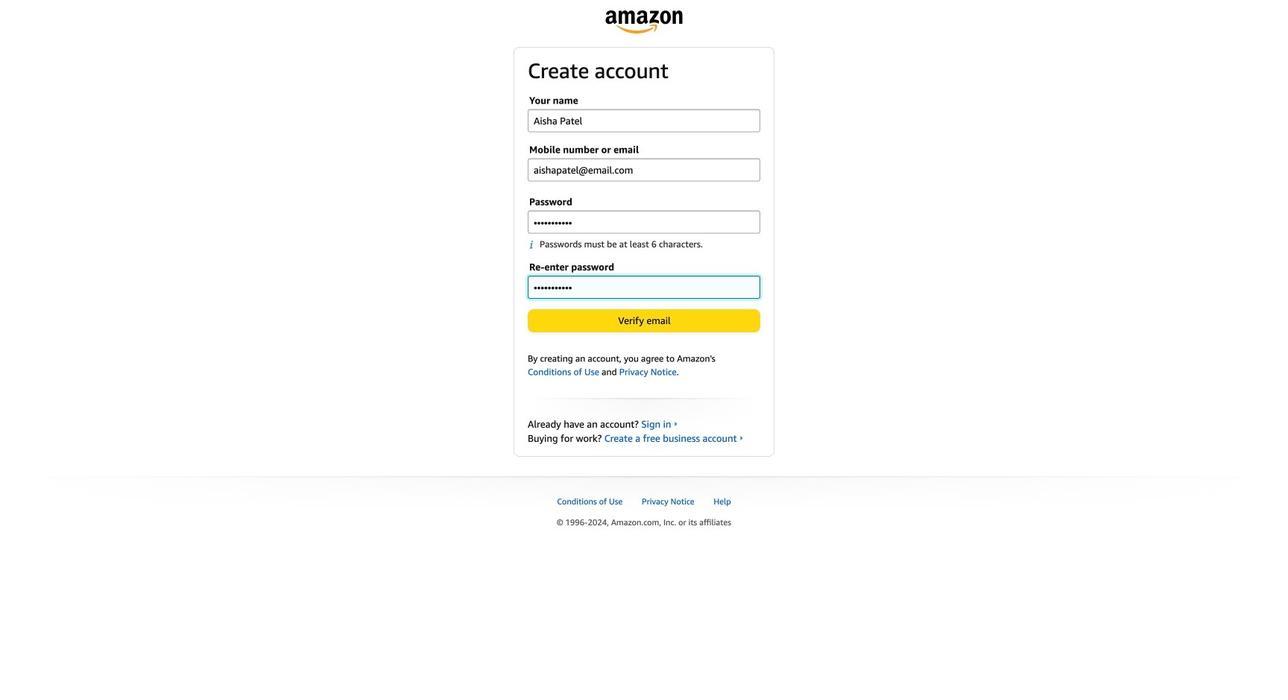 Task type: vqa. For each thing, say whether or not it's contained in the screenshot.
Home
no



Task type: describe. For each thing, give the bounding box(es) containing it.
At least 6 characters password field
[[528, 211, 761, 234]]

amazon image
[[606, 10, 683, 34]]

alert image
[[529, 240, 540, 250]]



Task type: locate. For each thing, give the bounding box(es) containing it.
None submit
[[529, 310, 760, 332]]

None password field
[[528, 276, 761, 299]]

None email field
[[528, 159, 761, 182]]

First and last name text field
[[528, 109, 761, 132]]



